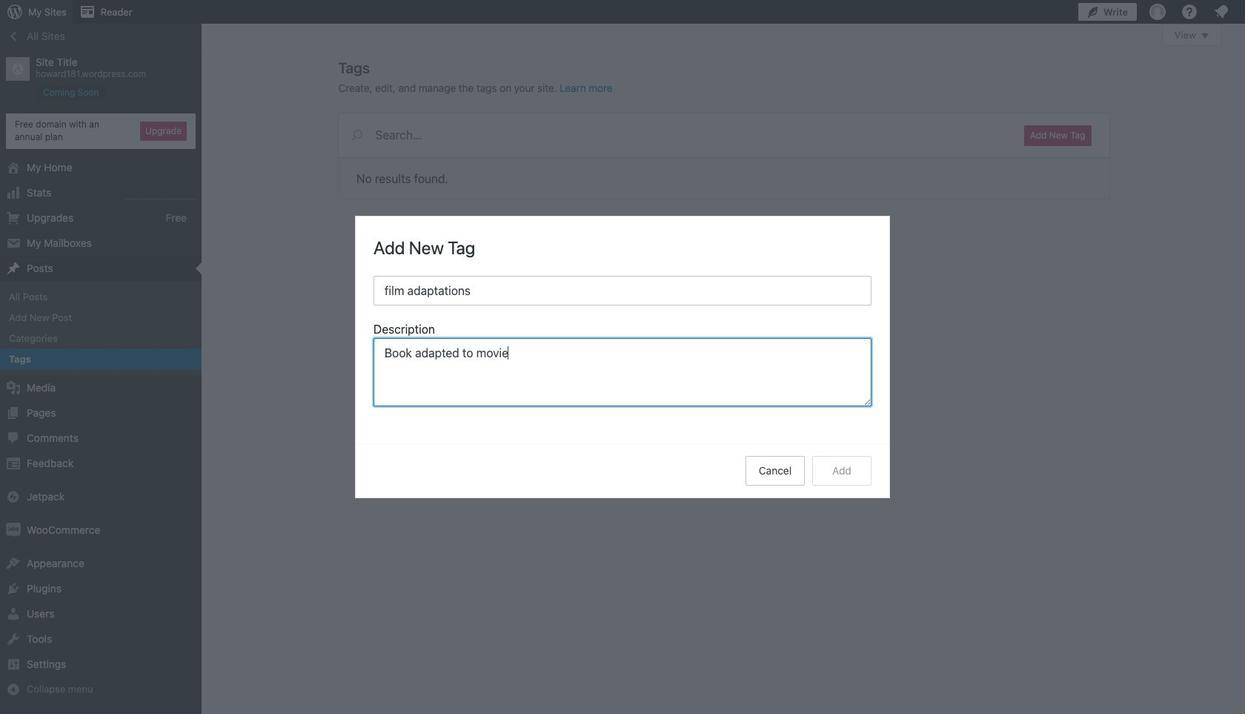 Task type: describe. For each thing, give the bounding box(es) containing it.
img image
[[6, 523, 21, 538]]

closed image
[[1202, 33, 1210, 39]]



Task type: locate. For each thing, give the bounding box(es) containing it.
New Tag Name text field
[[374, 276, 872, 306]]

highest hourly views 0 image
[[125, 190, 196, 199]]

None search field
[[339, 113, 1007, 156]]

help image
[[1181, 3, 1199, 21]]

group
[[374, 320, 872, 411]]

dialog
[[356, 217, 890, 498]]

manage your notifications image
[[1213, 3, 1231, 21]]

None text field
[[374, 338, 872, 406]]

main content
[[339, 24, 1222, 199]]

update your profile, personal settings, and more image
[[1149, 3, 1167, 21]]



Task type: vqa. For each thing, say whether or not it's contained in the screenshot.
search field in the top of the page
yes



